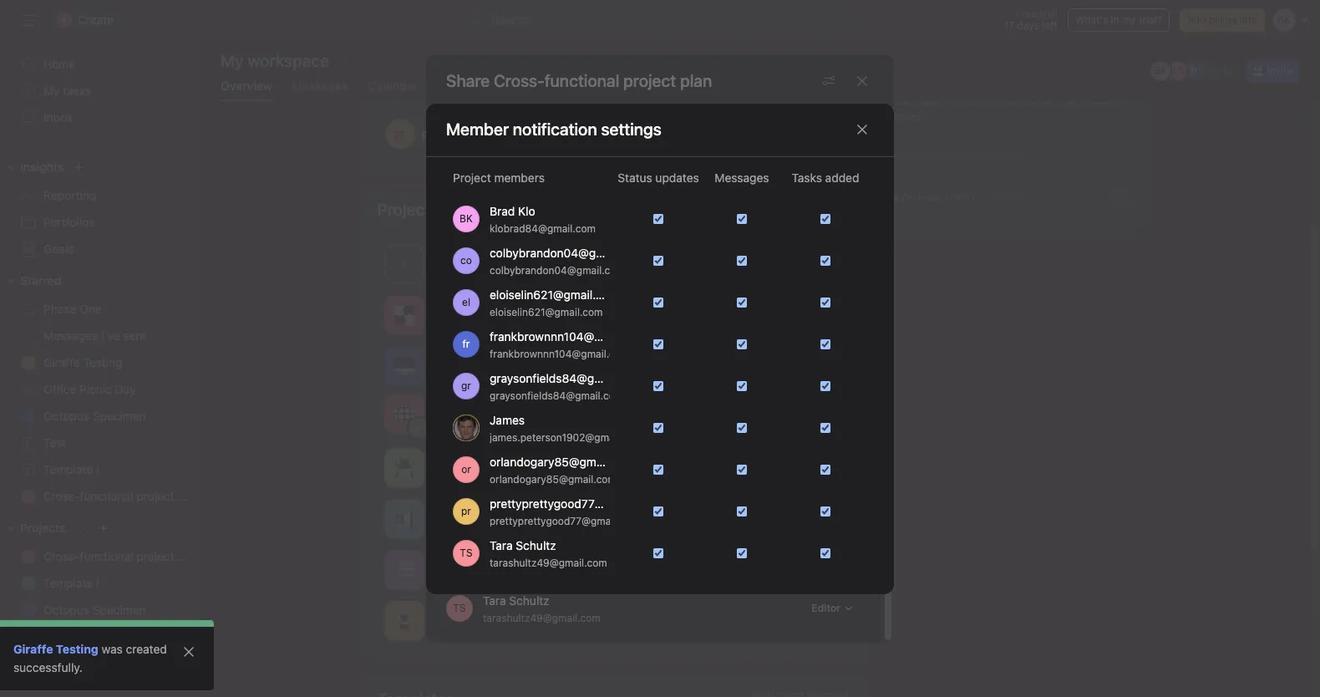 Task type: vqa. For each thing, say whether or not it's contained in the screenshot.
'collaborators'
yes



Task type: describe. For each thing, give the bounding box(es) containing it.
el
[[462, 295, 470, 308]]

dashboards
[[100, 629, 164, 644]]

members
[[494, 170, 545, 184]]

search
[[491, 13, 529, 27]]

tarashultz49@gmail.com inside member notification settings dialog
[[490, 556, 607, 568]]

drisco's drinks
[[438, 400, 521, 414]]

template i inside starred element
[[43, 462, 99, 476]]

a
[[914, 94, 919, 107]]

can
[[1004, 94, 1021, 107]]

toggle notify about status updates checkbox for orlandogary85@gmail.com
[[654, 464, 664, 474]]

frankbrownnn104@gmail.com for frankbrownnn104@gmail.com resend invite
[[483, 384, 643, 398]]

plan inside projects element
[[178, 549, 200, 563]]

trial?
[[1139, 13, 1162, 26]]

on
[[902, 191, 916, 204]]

template i link inside projects element
[[10, 570, 191, 597]]

complete
[[451, 421, 496, 433]]

left
[[1042, 19, 1058, 32]]

klo inside member notification settings dialog
[[518, 203, 535, 217]]

0 vertical spatial messages
[[292, 79, 348, 93]]

functional inside dialog
[[545, 71, 620, 90]]

1 vertical spatial invite button
[[16, 660, 88, 690]]

octopus specimen for first octopus specimen link
[[43, 409, 146, 423]]

search button
[[463, 7, 864, 33]]

frankbrownnn104@gmail.com for frankbrownnn104@gmail.com frankbrownnn104@gmail.com
[[490, 328, 650, 343]]

my tasks link
[[10, 78, 191, 104]]

see
[[1023, 94, 1040, 107]]

resend for graysonfields84@gmail.com
[[483, 444, 518, 457]]

shared with my workspace
[[477, 145, 622, 159]]

toggle notify about status updates checkbox for eloiselin621@gmail.com
[[654, 297, 664, 307]]

0 vertical spatial octopus
[[438, 356, 485, 371]]

phase
[[43, 302, 76, 316]]

close this dialog image inside member notification settings dialog
[[856, 123, 869, 136]]

1 horizontal spatial invite button
[[1246, 59, 1300, 83]]

specimen for first octopus specimen link from the bottom of the page
[[93, 603, 146, 617]]

invite for frankbrownnn104@gmail.com
[[521, 402, 546, 415]]

resend invite button for colbybrandon04@gmail.com
[[483, 317, 546, 331]]

toggle notify about status updates checkbox for graysonfields84@gmail.com
[[654, 381, 664, 391]]

graysonfields84@gmail.com for graysonfields84@gmail.com graysonfields84@gmail.com
[[490, 370, 643, 384]]

hope
[[1088, 94, 1112, 107]]

cross- inside projects element
[[43, 549, 80, 563]]

toggle notify about status updates checkbox for tara schultz
[[654, 548, 664, 558]]

1 vertical spatial giraffe testing
[[438, 611, 519, 626]]

track
[[919, 191, 943, 204]]

or inside member notification settings dialog
[[461, 463, 471, 475]]

toggle notify about task creations checkbox for prettyprettygood77@gmail.com
[[821, 506, 831, 516]]

0 vertical spatial octopus specimen
[[438, 356, 542, 371]]

day
[[115, 382, 136, 396]]

0 vertical spatial cross-functional project plan link
[[364, 289, 864, 340]]

james.peterson1902@gmail.com inside member notification settings dialog
[[490, 430, 643, 443]]

so
[[945, 94, 956, 107]]

2 vertical spatial giraffe testing
[[13, 642, 98, 656]]

1 vertical spatial testing
[[478, 611, 519, 626]]

brad inside share cross-functional project plan dialog
[[483, 259, 508, 273]]

resend invite button for frankbrownnn104@gmail.com
[[483, 401, 546, 415]]

usersicon image
[[453, 226, 466, 239]]

bug image
[[394, 458, 414, 478]]

2 vertical spatial testing
[[56, 642, 98, 656]]

1 octopus specimen link from the top
[[10, 403, 191, 430]]

project permissions image
[[822, 74, 836, 87]]

test
[[43, 435, 66, 450]]

phase one
[[43, 302, 102, 316]]

home link
[[10, 51, 191, 78]]

messages link
[[292, 79, 348, 101]]

resend for colbybrandon04@gmail.com
[[483, 319, 518, 331]]

ts left "12"
[[1172, 64, 1184, 77]]

one
[[80, 302, 102, 316]]

free trial 17 days left
[[1004, 8, 1058, 32]]

share cross-functional project plan dialog
[[426, 8, 894, 643]]

resend invite button for prettyprettygood77@gmail.com
[[483, 484, 546, 499]]

on track (55%)
[[902, 191, 975, 204]]

status
[[618, 170, 652, 184]]

and
[[564, 217, 584, 232]]

invite for the rightmost invite button
[[1267, 64, 1293, 77]]

colbybrandon04@gmail.com for colbybrandon04@gmail.com colbybrandon04@gmail.com
[[490, 245, 644, 259]]

was
[[102, 642, 123, 656]]

lkftoihjh link
[[364, 544, 864, 595]]

james inside member notification settings dialog
[[490, 412, 525, 426]]

invite for colbybrandon04@gmail.com
[[521, 319, 546, 331]]

testing inside starred element
[[83, 355, 122, 369]]

workspace
[[503, 217, 561, 232]]

1 template i link from the top
[[10, 456, 191, 483]]

by
[[544, 235, 556, 247]]

toggle notify about messages checkbox for eloiselin621@gmail.com
[[737, 297, 747, 307]]

eloiselin621@gmail.com inside eloiselin621@gmail.com eloiselin621@gmail.com
[[490, 305, 603, 318]]

brad klo klobrad84@gmail.com inside share cross-functional project plan dialog
[[483, 259, 589, 290]]

puzzle image
[[394, 305, 414, 325]]

office
[[43, 382, 76, 396]]

i inside starred element
[[96, 462, 99, 476]]

global element
[[0, 41, 201, 141]]

eloiselin621@gmail.com for eloiselin621@gmail.com resend invite
[[483, 342, 612, 357]]

with
[[519, 145, 541, 159]]

frankbrownnn104@gmail.com resend invite
[[483, 384, 643, 415]]

insights
[[20, 160, 64, 174]]

starred
[[20, 273, 61, 287]]

sent
[[123, 328, 147, 343]]

orlandogary85@gmail.com orlandogary85@gmail.com inside member notification settings dialog
[[490, 454, 635, 485]]

toggle notify about task creations checkbox for eloiselin621@gmail.com
[[821, 297, 831, 307]]

toggle notify about messages checkbox for graysonfields84@gmail.com
[[737, 381, 747, 391]]

toggle notify about messages checkbox for orlandogary85@gmail.com
[[737, 464, 747, 474]]

calendar
[[368, 79, 418, 93]]

trial
[[1040, 8, 1058, 20]]

projects element
[[0, 513, 201, 697]]

achieve.
[[892, 110, 931, 123]]

toggle notify about messages checkbox for schultz
[[737, 548, 747, 558]]

test link
[[10, 430, 191, 456]]

1 vertical spatial i
[[492, 509, 495, 524]]

octopus inside projects element
[[43, 603, 89, 617]]

marketing
[[43, 629, 97, 644]]

days
[[1018, 19, 1040, 32]]

orlandogary85@gmail.com orlandogary85@gmail.com inside share cross-functional project plan dialog
[[483, 551, 628, 582]]

prettyprettygood77@gmail.com resend invite
[[483, 468, 654, 499]]

project plan
[[623, 71, 712, 90]]

frankbrownnn104@gmail.com frankbrownnn104@gmail.com
[[490, 328, 650, 359]]

project up frankbrownnn104@gmail.com frankbrownnn104@gmail.com
[[533, 305, 572, 320]]

project inside starred element
[[136, 489, 174, 503]]

picnic
[[79, 382, 112, 396]]

colbybrandon04@gmail.com resend invite
[[483, 301, 638, 331]]

goals
[[43, 242, 74, 256]]

james.peterson1902@gmail.com inside share cross-functional project plan dialog
[[483, 528, 636, 540]]

0 vertical spatial plan
[[575, 305, 599, 320]]

plan inside starred element
[[178, 489, 200, 503]]

successfully.
[[13, 660, 83, 674]]

inbox
[[43, 110, 73, 125]]

graysonfields84@gmail.com graysonfields84@gmail.com
[[490, 370, 643, 401]]

0 vertical spatial cross-functional project plan
[[438, 305, 599, 320]]

globe image
[[394, 403, 414, 423]]

2 vertical spatial giraffe
[[13, 642, 53, 656]]

1 vertical spatial template
[[438, 509, 488, 524]]

tara inside share cross-functional project plan dialog
[[483, 593, 506, 607]]

resend invite button for eloiselin621@gmail.com
[[483, 359, 546, 373]]

added
[[825, 170, 860, 184]]

toggle notify about status updates checkbox for prettyprettygood77@gmail.com
[[654, 506, 664, 516]]

tasks
[[792, 170, 822, 184]]

hide sidebar image
[[22, 13, 35, 27]]

template inside projects element
[[43, 576, 93, 590]]

ribbon image
[[394, 611, 414, 631]]

what
[[1043, 94, 1066, 107]]

task
[[438, 458, 463, 473]]

tasks
[[63, 84, 91, 98]]

updates
[[656, 170, 699, 184]]

cross- inside dialog
[[494, 71, 545, 90]]

toggle notify about task creations checkbox for colbybrandon04@gmail.com
[[821, 255, 831, 265]]

shared with my workspace option group
[[446, 130, 862, 175]]

insights element
[[0, 152, 201, 266]]

project up dashboards at the bottom left of page
[[136, 549, 174, 563]]

toggle notify about task creations checkbox for schultz
[[821, 548, 831, 558]]

marketing dashboards
[[43, 629, 164, 644]]

project
[[453, 170, 491, 184]]

schultz inside member notification settings dialog
[[516, 537, 556, 552]]

bk inside share cross-functional project plan dialog
[[453, 267, 466, 280]]

add billing info button
[[1180, 8, 1265, 32]]

cross- inside starred element
[[43, 489, 80, 503]]

to
[[1115, 94, 1124, 107]]

tarashultz49@gmail.com inside share cross-functional project plan dialog
[[483, 611, 601, 624]]

add billing info
[[1188, 13, 1258, 26]]

i inside projects element
[[96, 576, 99, 590]]

1 horizontal spatial pr
[[820, 359, 830, 371]]

my for my workspace and task collaborators membership by request
[[483, 217, 499, 232]]

toggle notify about status updates checkbox for james
[[654, 422, 664, 433]]

goals link
[[10, 236, 191, 262]]

insights button
[[0, 157, 64, 177]]

messages inside starred element
[[43, 328, 98, 343]]

graysonfields84@gmail.com for graysonfields84@gmail.com resend invite
[[483, 426, 636, 440]]

ts left the 6 at right
[[802, 410, 815, 422]]

messages i've sent link
[[10, 323, 191, 349]]

bk inside member notification settings dialog
[[460, 212, 473, 224]]

computer image
[[394, 356, 414, 376]]

cross- down the new
[[438, 305, 475, 320]]

lkftoihjh
[[438, 560, 482, 575]]

project members
[[453, 170, 545, 184]]

messages i've sent
[[43, 328, 147, 343]]

frankbrownnn104@gmail.com inside frankbrownnn104@gmail.com frankbrownnn104@gmail.com
[[490, 347, 630, 359]]

ts inside share cross-functional project plan dialog
[[453, 602, 466, 614]]

invite for eloiselin621@gmail.com
[[521, 361, 546, 373]]



Task type: locate. For each thing, give the bounding box(es) containing it.
eloiselin621@gmail.com up frankbrownnn104@gmail.com frankbrownnn104@gmail.com
[[490, 305, 603, 318]]

ja inside member notification settings dialog
[[461, 421, 472, 433]]

functional inside projects element
[[80, 549, 133, 563]]

task
[[587, 217, 610, 232]]

klobrad84@gmail.com inside member notification settings dialog
[[490, 221, 596, 234]]

giraffe testing up office picnic day
[[43, 355, 122, 369]]

Toggle notify about task creations checkbox
[[821, 214, 831, 224], [821, 255, 831, 265], [821, 422, 831, 433], [821, 548, 831, 558]]

functional up notification settings
[[545, 71, 620, 90]]

toggle notify about status updates checkbox for colbybrandon04@gmail.com
[[654, 255, 664, 265]]

0 vertical spatial james.peterson1902@gmail.com
[[490, 430, 643, 443]]

ja
[[1206, 64, 1217, 77], [461, 421, 472, 433], [820, 461, 831, 473], [820, 512, 831, 524], [454, 518, 465, 531]]

2 vertical spatial cross-functional project plan
[[43, 549, 200, 563]]

invite for graysonfields84@gmail.com
[[521, 444, 546, 457]]

2 vertical spatial plan
[[178, 549, 200, 563]]

the
[[959, 94, 974, 107]]

invite down the graysonfields84@gmail.com graysonfields84@gmail.com
[[521, 402, 546, 415]]

resend inside graysonfields84@gmail.com resend invite
[[483, 444, 518, 457]]

james down prettyprettygood77@gmail.com resend invite
[[483, 509, 518, 524]]

or
[[461, 463, 471, 475], [455, 560, 465, 573]]

2 vertical spatial template
[[43, 576, 93, 590]]

projects inside dropdown button
[[20, 521, 66, 535]]

phase one link
[[10, 296, 191, 323]]

graysonfields84@gmail.com inside share cross-functional project plan dialog
[[483, 426, 636, 440]]

reporting link
[[10, 182, 191, 209]]

add to starred image
[[338, 54, 351, 68]]

invite for the bottom invite button
[[47, 668, 77, 682]]

1 toggle notify about messages checkbox from the top
[[737, 255, 747, 265]]

member
[[446, 120, 509, 139]]

octopus specimen for first octopus specimen link from the bottom of the page
[[43, 603, 146, 617]]

1 vertical spatial tara
[[483, 593, 506, 607]]

klo inside share cross-functional project plan dialog
[[512, 259, 529, 273]]

brad down membership in the top left of the page
[[483, 259, 508, 273]]

schultz
[[516, 537, 556, 552], [509, 593, 550, 607]]

2 vertical spatial graysonfields84@gmail.com
[[483, 426, 636, 440]]

close this dialog image right project permissions icon
[[856, 74, 869, 87]]

0 vertical spatial brad
[[490, 203, 515, 217]]

what's in my trial? button
[[1068, 8, 1170, 32]]

invite
[[1267, 64, 1293, 77], [47, 668, 77, 682]]

james right "drisco's"
[[490, 412, 525, 426]]

0 vertical spatial james james.peterson1902@gmail.com
[[490, 412, 643, 443]]

1 horizontal spatial my workspace
[[544, 145, 622, 159]]

giraffe up office
[[43, 355, 80, 369]]

james james.peterson1902@gmail.com inside member notification settings dialog
[[490, 412, 643, 443]]

2 vertical spatial i
[[96, 576, 99, 590]]

resend inside colbybrandon04@gmail.com resend invite
[[483, 319, 518, 331]]

0 vertical spatial pr
[[820, 359, 830, 371]]

2 vertical spatial cross-functional project plan link
[[10, 543, 200, 570]]

drinks
[[486, 400, 521, 414]]

add left billing
[[1188, 13, 1206, 26]]

calendar link
[[368, 79, 418, 101]]

membership
[[483, 235, 542, 247]]

tarashultz49@gmail.com
[[490, 556, 607, 568], [483, 611, 601, 624]]

close this dialog image
[[856, 74, 869, 87], [856, 123, 869, 136]]

4 toggle notify about status updates checkbox from the top
[[654, 464, 664, 474]]

0 vertical spatial frankbrownnn104@gmail.com
[[490, 328, 650, 343]]

0 vertical spatial toggle notify about status updates checkbox
[[654, 255, 664, 265]]

2 vertical spatial frankbrownnn104@gmail.com
[[483, 384, 643, 398]]

members (9)
[[446, 189, 527, 204]]

my up membership in the top left of the page
[[483, 217, 499, 232]]

0 vertical spatial giraffe testing
[[43, 355, 122, 369]]

octopus inside starred element
[[43, 409, 89, 423]]

klobrad84@gmail.com up by
[[490, 221, 596, 234]]

5 toggle notify about messages checkbox from the top
[[737, 548, 747, 558]]

1 vertical spatial my workspace
[[544, 145, 622, 159]]

graysonfields84@gmail.com down eloiselin621@gmail.com resend invite on the left
[[490, 389, 624, 401]]

4 resend from the top
[[483, 444, 518, 457]]

eloiselin621@gmail.com down "colbybrandon04@gmail.com colbybrandon04@gmail.com"
[[490, 287, 619, 301]]

frankbrownnn104@gmail.com up the graysonfields84@gmail.com graysonfields84@gmail.com
[[490, 347, 630, 359]]

1 vertical spatial eloiselin621@gmail.com
[[490, 305, 603, 318]]

orlandogary85@gmail.com orlandogary85@gmail.com up "prettyprettygood77@gmail.com prettyprettygood77@gmail.com"
[[490, 454, 635, 485]]

toggle notify about task creations checkbox for graysonfields84@gmail.com
[[821, 381, 831, 391]]

1 horizontal spatial add
[[1188, 13, 1206, 26]]

0 horizontal spatial invite button
[[16, 660, 88, 690]]

Toggle notify about status updates checkbox
[[654, 255, 664, 265], [654, 339, 664, 349], [654, 422, 664, 433]]

1 horizontal spatial my
[[483, 217, 499, 232]]

pr up the 6 at right
[[820, 359, 830, 371]]

list image
[[394, 560, 414, 580]]

0 vertical spatial projects
[[377, 200, 439, 219]]

3 toggle notify about status updates checkbox from the top
[[654, 381, 664, 391]]

cross-functional project plan for cross-functional project plan 'link' in starred element
[[43, 489, 200, 503]]

template up 'marketing'
[[43, 576, 93, 590]]

0 vertical spatial octopus specimen link
[[10, 403, 191, 430]]

2 vertical spatial eloiselin621@gmail.com
[[483, 342, 612, 357]]

created
[[126, 642, 167, 656]]

cross-functional project plan down test link
[[43, 489, 200, 503]]

james
[[490, 412, 525, 426], [483, 509, 518, 524]]

my workspace inside shared with my workspace option group
[[544, 145, 622, 159]]

invite button right "12"
[[1246, 59, 1300, 83]]

0 vertical spatial tara schultz tarashultz49@gmail.com
[[490, 537, 607, 568]]

projects
[[377, 200, 439, 219], [20, 521, 66, 535]]

octopus
[[438, 356, 485, 371], [43, 409, 89, 423], [43, 603, 89, 617]]

resend invite button up complete
[[483, 401, 546, 415]]

1 vertical spatial octopus specimen
[[43, 409, 146, 423]]

share cross-functional project plan
[[446, 71, 712, 90]]

octopus specimen down picnic
[[43, 409, 146, 423]]

1 vertical spatial template i link
[[10, 570, 191, 597]]

messages right the 'updates'
[[715, 170, 769, 184]]

1 vertical spatial klo
[[512, 259, 529, 273]]

octopus specimen up gr
[[438, 356, 542, 371]]

template
[[43, 462, 93, 476], [438, 509, 488, 524], [43, 576, 93, 590]]

my
[[1123, 13, 1137, 26]]

2 toggle notify about task creations checkbox from the top
[[821, 339, 831, 349]]

cross-functional project plan up dashboards at the bottom left of page
[[43, 549, 200, 563]]

0 horizontal spatial my workspace
[[221, 51, 329, 70]]

3 toggle notify about status updates checkbox from the top
[[654, 422, 664, 433]]

1 vertical spatial template i
[[438, 509, 495, 524]]

resend invite button down graysonfields84@gmail.com resend invite
[[483, 484, 546, 499]]

my inside the global element
[[43, 84, 60, 98]]

specimen up drinks
[[488, 356, 542, 371]]

what's in my trial?
[[1076, 13, 1162, 26]]

1 vertical spatial frankbrownnn104@gmail.com
[[490, 347, 630, 359]]

1 toggle notify about status updates checkbox from the top
[[654, 214, 664, 224]]

specimen up dashboards at the bottom left of page
[[93, 603, 146, 617]]

orlandogary85@gmail.com orlandogary85@gmail.com down "prettyprettygood77@gmail.com prettyprettygood77@gmail.com"
[[483, 551, 628, 582]]

2 vertical spatial messages
[[43, 328, 98, 343]]

template inside starred element
[[43, 462, 93, 476]]

1 vertical spatial cross-functional project plan
[[43, 489, 200, 503]]

functional up marketing dashboards
[[80, 549, 133, 563]]

Toggle notify about messages checkbox
[[737, 214, 747, 224], [737, 297, 747, 307], [737, 339, 747, 349], [737, 381, 747, 391]]

testing down lkftoihjh
[[478, 611, 519, 626]]

eloiselin621@gmail.com eloiselin621@gmail.com
[[490, 287, 619, 318]]

resend invite button for graysonfields84@gmail.com
[[483, 443, 546, 457]]

toggle notify about messages checkbox for brad klo
[[737, 214, 747, 224]]

eloiselin621@gmail.com for eloiselin621@gmail.com eloiselin621@gmail.com
[[490, 287, 619, 301]]

drisco's
[[438, 400, 483, 414]]

i
[[96, 462, 99, 476], [492, 509, 495, 524], [96, 576, 99, 590]]

toggle notify about task creations checkbox for orlandogary85@gmail.com
[[821, 464, 831, 474]]

search list box
[[463, 7, 864, 33]]

cross-functional project plan up eloiselin621@gmail.com resend invite on the left
[[438, 305, 599, 320]]

testing down messages i've sent link
[[83, 355, 122, 369]]

1 vertical spatial cross-functional project plan link
[[10, 483, 200, 510]]

billing
[[1209, 13, 1237, 26]]

2 vertical spatial prettyprettygood77@gmail.com
[[490, 514, 639, 527]]

overview link
[[221, 79, 272, 101]]

invite down 'marketing'
[[47, 668, 77, 682]]

specimen
[[488, 356, 542, 371], [93, 409, 146, 423], [93, 603, 146, 617]]

close image
[[182, 645, 196, 659]]

2 vertical spatial octopus specimen
[[43, 603, 146, 617]]

1 vertical spatial or
[[455, 560, 465, 573]]

megaphone image
[[394, 509, 414, 529]]

octopus specimen link down picnic
[[10, 403, 191, 430]]

4 toggle notify about messages checkbox from the top
[[737, 506, 747, 516]]

prettyprettygood77@gmail.com for james
[[483, 468, 654, 482]]

4 toggle notify about task creations checkbox from the top
[[821, 464, 831, 474]]

i up marketing dashboards
[[96, 576, 99, 590]]

1 horizontal spatial projects
[[377, 200, 439, 219]]

1 vertical spatial schultz
[[509, 593, 550, 607]]

colbybrandon04@gmail.com inside "colbybrandon04@gmail.com colbybrandon04@gmail.com"
[[490, 263, 625, 276]]

functional inside starred element
[[80, 489, 133, 503]]

3 resend invite button from the top
[[483, 401, 546, 415]]

james james.peterson1902@gmail.com down the graysonfields84@gmail.com graysonfields84@gmail.com
[[490, 412, 643, 443]]

2 octopus specimen link from the top
[[10, 597, 191, 623]]

member notification settings dialog
[[426, 103, 894, 594]]

0 vertical spatial orlandogary85@gmail.com orlandogary85@gmail.com
[[490, 454, 635, 485]]

add left a on the right of the page
[[892, 94, 911, 107]]

functional down test link
[[80, 489, 133, 503]]

4 toggle notify about task creations checkbox from the top
[[821, 548, 831, 558]]

schultz inside share cross-functional project plan dialog
[[509, 593, 550, 607]]

invite inside prettyprettygood77@gmail.com resend invite
[[521, 486, 546, 499]]

tara schultz tarashultz49@gmail.com inside member notification settings dialog
[[490, 537, 607, 568]]

resend inside eloiselin621@gmail.com resend invite
[[483, 361, 518, 373]]

1 resend from the top
[[483, 319, 518, 331]]

2 close this dialog image from the top
[[856, 123, 869, 136]]

or inside share cross-functional project plan dialog
[[455, 560, 465, 573]]

ts inside member notification settings dialog
[[460, 546, 473, 559]]

octopus specimen link
[[10, 403, 191, 430], [10, 597, 191, 623]]

tara inside member notification settings dialog
[[490, 537, 513, 552]]

4 invite from the top
[[521, 444, 546, 457]]

shared
[[477, 145, 515, 159]]

tasks added
[[792, 170, 860, 184]]

what's
[[1076, 13, 1109, 26]]

brad klo klobrad84@gmail.com down by
[[483, 259, 589, 290]]

tara
[[490, 537, 513, 552], [483, 593, 506, 607]]

invite down frankbrownnn104@gmail.com frankbrownnn104@gmail.com
[[521, 361, 546, 373]]

5 resend from the top
[[483, 486, 518, 499]]

add for add billing info
[[1188, 13, 1206, 26]]

2 toggle notify about task creations checkbox from the top
[[821, 255, 831, 265]]

my tasks
[[43, 84, 91, 98]]

james.peterson1902@gmail.com down frankbrownnn104@gmail.com resend invite
[[490, 430, 643, 443]]

status updates
[[618, 170, 699, 184]]

prettyprettygood77@gmail.com for tara schultz
[[490, 496, 661, 510]]

share
[[446, 71, 490, 90]]

member notification settings
[[446, 120, 662, 139]]

prettyprettygood77@gmail.com inside share cross-functional project plan dialog
[[483, 468, 654, 482]]

resend for prettyprettygood77@gmail.com
[[483, 486, 518, 499]]

ja inside share cross-functional project plan dialog
[[454, 518, 465, 531]]

1 horizontal spatial fr
[[1191, 64, 1198, 77]]

template i link down 'test' on the left bottom of page
[[10, 456, 191, 483]]

request
[[559, 235, 595, 247]]

3 toggle notify about messages checkbox from the top
[[737, 339, 747, 349]]

1 vertical spatial projects
[[20, 521, 66, 535]]

my for my tasks
[[43, 84, 60, 98]]

cross-functional project plan inside starred element
[[43, 489, 200, 503]]

resend
[[483, 319, 518, 331], [483, 361, 518, 373], [483, 402, 518, 415], [483, 444, 518, 457], [483, 486, 518, 499]]

2 invite from the top
[[521, 361, 546, 373]]

klo up workspace
[[518, 203, 535, 217]]

add inside button
[[1188, 13, 1206, 26]]

0 vertical spatial colbybrandon04@gmail.com
[[490, 245, 644, 259]]

2 vertical spatial octopus
[[43, 603, 89, 617]]

project down test link
[[136, 489, 174, 503]]

giraffe inside starred element
[[43, 355, 80, 369]]

toggle notify about messages checkbox for prettyprettygood77@gmail.com
[[737, 506, 747, 516]]

plan
[[575, 305, 599, 320], [178, 489, 200, 503], [178, 549, 200, 563]]

0 vertical spatial schultz
[[516, 537, 556, 552]]

messages down phase one
[[43, 328, 98, 343]]

0 vertical spatial james
[[490, 412, 525, 426]]

resend invite button down drinks
[[483, 443, 546, 457]]

template i link
[[10, 456, 191, 483], [10, 570, 191, 597]]

3 toggle notify about task creations checkbox from the top
[[821, 422, 831, 433]]

octopus up 'marketing'
[[43, 603, 89, 617]]

17
[[1004, 19, 1015, 32]]

cross- down projects dropdown button
[[43, 549, 80, 563]]

1 vertical spatial orlandogary85@gmail.com orlandogary85@gmail.com
[[483, 551, 628, 582]]

Toggle notify about task creations checkbox
[[821, 297, 831, 307], [821, 339, 831, 349], [821, 381, 831, 391], [821, 464, 831, 474], [821, 506, 831, 516]]

1 toggle notify about messages checkbox from the top
[[737, 214, 747, 224]]

ts down lkftoihjh
[[453, 602, 466, 614]]

colbybrandon04@gmail.com for colbybrandon04@gmail.com resend invite
[[483, 301, 638, 315]]

pr inside member notification settings dialog
[[461, 504, 471, 517]]

5 toggle notify about task creations checkbox from the top
[[821, 506, 831, 516]]

toggle notify about messages checkbox for frankbrownnn104@gmail.com
[[737, 339, 747, 349]]

james.peterson1902@gmail.com
[[490, 430, 643, 443], [483, 528, 636, 540]]

cross- up projects dropdown button
[[43, 489, 80, 503]]

graysonfields84@gmail.com inside the graysonfields84@gmail.com graysonfields84@gmail.com
[[490, 389, 624, 401]]

james.peterson1902@gmail.com down "prettyprettygood77@gmail.com prettyprettygood77@gmail.com"
[[483, 528, 636, 540]]

james james.peterson1902@gmail.com down prettyprettygood77@gmail.com resend invite
[[483, 509, 636, 540]]

giraffe testing down lkftoihjh
[[438, 611, 519, 626]]

0 vertical spatial invite
[[1267, 64, 1293, 77]]

invite inside graysonfields84@gmail.com resend invite
[[521, 444, 546, 457]]

1 horizontal spatial invite
[[1267, 64, 1293, 77]]

template down 'test' on the left bottom of page
[[43, 462, 93, 476]]

my workspace up overview
[[221, 51, 329, 70]]

eloiselin621@gmail.com inside share cross-functional project plan dialog
[[483, 342, 612, 357]]

octopus specimen inside projects element
[[43, 603, 146, 617]]

tara schultz tarashultz49@gmail.com
[[490, 537, 607, 568], [483, 593, 601, 624]]

fr inside member notification settings dialog
[[463, 337, 470, 350]]

office picnic day link
[[10, 376, 191, 403]]

eloiselin621@gmail.com down colbybrandon04@gmail.com resend invite
[[483, 342, 612, 357]]

my workspace and task collaborators membership by request
[[483, 217, 684, 247]]

invite inside eloiselin621@gmail.com resend invite
[[521, 361, 546, 373]]

0 horizontal spatial pr
[[461, 504, 471, 517]]

brad inside member notification settings dialog
[[490, 203, 515, 217]]

messages inside member notification settings dialog
[[715, 170, 769, 184]]

klobrad84@gmail.com inside share cross-functional project plan dialog
[[483, 277, 589, 290]]

2 toggle notify about messages checkbox from the top
[[737, 422, 747, 433]]

projects button
[[0, 518, 66, 538]]

2 toggle notify about status updates checkbox from the top
[[654, 339, 664, 349]]

toggle notify about task creations checkbox for james.peterson1902@gmail.com
[[821, 422, 831, 433]]

resend for frankbrownnn104@gmail.com
[[483, 402, 518, 415]]

giraffe
[[43, 355, 80, 369], [438, 611, 475, 626], [13, 642, 53, 656]]

cross-functional project plan for cross-functional project plan 'link' in projects element
[[43, 549, 200, 563]]

frankbrownnn104@gmail.com down eloiselin621@gmail.com eloiselin621@gmail.com
[[490, 328, 650, 343]]

starred element
[[0, 266, 201, 513]]

eloiselin621@gmail.com
[[490, 287, 619, 301], [490, 305, 603, 318], [483, 342, 612, 357]]

toggle notify about task creations checkbox for frankbrownnn104@gmail.com
[[821, 339, 831, 349]]

0 vertical spatial klo
[[518, 203, 535, 217]]

james james.peterson1902@gmail.com inside share cross-functional project plan dialog
[[483, 509, 636, 540]]

close this dialog image left achieve.
[[856, 123, 869, 136]]

5 resend invite button from the top
[[483, 484, 546, 499]]

testing up successfully.
[[56, 642, 98, 656]]

0 horizontal spatial my
[[43, 84, 60, 98]]

template i inside projects element
[[43, 576, 99, 590]]

template i down 'test' on the left bottom of page
[[43, 462, 99, 476]]

3 invite from the top
[[521, 402, 546, 415]]

my inside my workspace and task collaborators membership by request
[[483, 217, 499, 232]]

2 template i link from the top
[[10, 570, 191, 597]]

cross-functional project plan link
[[364, 289, 864, 340], [10, 483, 200, 510], [10, 543, 200, 570]]

1 toggle notify about status updates checkbox from the top
[[654, 255, 664, 265]]

0 vertical spatial tara
[[490, 537, 513, 552]]

invite inside frankbrownnn104@gmail.com resend invite
[[521, 402, 546, 415]]

0 vertical spatial specimen
[[488, 356, 542, 371]]

3 toggle notify about messages checkbox from the top
[[737, 464, 747, 474]]

functional right el
[[475, 305, 530, 320]]

(55%)
[[945, 191, 975, 204]]

fr left "12"
[[1191, 64, 1198, 77]]

1 vertical spatial messages
[[715, 170, 769, 184]]

specimen for first octopus specimen link
[[93, 409, 146, 423]]

template i link up marketing dashboards
[[10, 570, 191, 597]]

0 vertical spatial template i link
[[10, 456, 191, 483]]

cross-functional project plan link inside projects element
[[10, 543, 200, 570]]

1 vertical spatial brad klo klobrad84@gmail.com
[[483, 259, 589, 290]]

1 vertical spatial fr
[[463, 337, 470, 350]]

1 vertical spatial prettyprettygood77@gmail.com
[[490, 496, 661, 510]]

tara schultz tarashultz49@gmail.com inside share cross-functional project plan dialog
[[483, 593, 601, 624]]

0 horizontal spatial invite
[[47, 668, 77, 682]]

toggle notify about messages checkbox for colbybrandon04@gmail.com
[[737, 255, 747, 265]]

4 resend invite button from the top
[[483, 443, 546, 457]]

octopus down office
[[43, 409, 89, 423]]

0 vertical spatial graysonfields84@gmail.com
[[490, 370, 643, 384]]

prettyprettygood77@gmail.com inside "prettyprettygood77@gmail.com prettyprettygood77@gmail.com"
[[490, 514, 639, 527]]

2 vertical spatial template i
[[43, 576, 99, 590]]

1 vertical spatial james
[[483, 509, 518, 524]]

brad klo klobrad84@gmail.com inside member notification settings dialog
[[490, 203, 596, 234]]

or down complete
[[461, 463, 471, 475]]

0 vertical spatial invite button
[[1246, 59, 1300, 83]]

0 horizontal spatial add
[[892, 94, 911, 107]]

toggle notify about status updates checkbox for brad klo
[[654, 214, 664, 224]]

3 toggle notify about task creations checkbox from the top
[[821, 381, 831, 391]]

invite right "12"
[[1267, 64, 1293, 77]]

ts up lkftoihjh
[[460, 546, 473, 559]]

1 vertical spatial my
[[483, 217, 499, 232]]

1 vertical spatial tara schultz tarashultz49@gmail.com
[[483, 593, 601, 624]]

graysonfields84@gmail.com down frankbrownnn104@gmail.com resend invite
[[483, 426, 636, 440]]

6
[[822, 410, 828, 423]]

add for add a goal so the team can see what you hope to achieve.
[[892, 94, 911, 107]]

functional
[[545, 71, 620, 90], [475, 305, 530, 320], [80, 489, 133, 503], [80, 549, 133, 563]]

0 vertical spatial testing
[[83, 355, 122, 369]]

6 toggle notify about status updates checkbox from the top
[[654, 548, 664, 558]]

specimen inside projects element
[[93, 603, 146, 617]]

0 vertical spatial fr
[[1191, 64, 1198, 77]]

2 toggle notify about messages checkbox from the top
[[737, 297, 747, 307]]

1 vertical spatial giraffe
[[438, 611, 475, 626]]

or right list icon
[[455, 560, 465, 573]]

invite down eloiselin621@gmail.com eloiselin621@gmail.com
[[521, 319, 546, 331]]

1 invite from the top
[[521, 319, 546, 331]]

eloiselin621@gmail.com resend invite
[[483, 342, 612, 373]]

template i up 'marketing'
[[43, 576, 99, 590]]

2 vertical spatial specimen
[[93, 603, 146, 617]]

free
[[1016, 8, 1037, 20]]

in
[[1111, 13, 1120, 26]]

messages down add to starred image
[[292, 79, 348, 93]]

1 vertical spatial brad
[[483, 259, 508, 273]]

frankbrownnn104@gmail.com down eloiselin621@gmail.com resend invite on the left
[[483, 384, 643, 398]]

james james.peterson1902@gmail.com
[[490, 412, 643, 443], [483, 509, 636, 540]]

2 toggle notify about status updates checkbox from the top
[[654, 297, 664, 307]]

1 vertical spatial klobrad84@gmail.com
[[483, 277, 589, 290]]

resend for eloiselin621@gmail.com
[[483, 361, 518, 373]]

james inside share cross-functional project plan dialog
[[483, 509, 518, 524]]

resend inside prettyprettygood77@gmail.com resend invite
[[483, 486, 518, 499]]

1 vertical spatial specimen
[[93, 409, 146, 423]]

i down prettyprettygood77@gmail.com resend invite
[[492, 509, 495, 524]]

giraffe testing inside starred element
[[43, 355, 122, 369]]

1 toggle notify about task creations checkbox from the top
[[821, 297, 831, 307]]

my workspace down notification settings
[[544, 145, 622, 159]]

resend inside frankbrownnn104@gmail.com resend invite
[[483, 402, 518, 415]]

colbybrandon04@gmail.com inside share cross-functional project plan dialog
[[483, 301, 638, 315]]

marketing dashboards link
[[10, 623, 191, 650]]

specimen down day
[[93, 409, 146, 423]]

1 vertical spatial graysonfields84@gmail.com
[[490, 389, 624, 401]]

prettyprettygood77@gmail.com prettyprettygood77@gmail.com
[[490, 496, 661, 527]]

octopus specimen up marketing dashboards link
[[43, 603, 146, 617]]

messages
[[292, 79, 348, 93], [715, 170, 769, 184], [43, 328, 98, 343]]

3 resend from the top
[[483, 402, 518, 415]]

cross-
[[494, 71, 545, 90], [438, 305, 475, 320], [43, 489, 80, 503], [43, 549, 80, 563]]

invite button down 'marketing'
[[16, 660, 88, 690]]

project right the new
[[465, 257, 503, 271]]

4 toggle notify about messages checkbox from the top
[[737, 381, 747, 391]]

invite down graysonfields84@gmail.com resend invite
[[521, 486, 546, 499]]

toggle notify about status updates checkbox for frankbrownnn104@gmail.com
[[654, 339, 664, 349]]

Toggle notify about messages checkbox
[[737, 255, 747, 265], [737, 422, 747, 433], [737, 464, 747, 474], [737, 506, 747, 516], [737, 548, 747, 558]]

0 horizontal spatial messages
[[43, 328, 98, 343]]

cross-functional project plan inside projects element
[[43, 549, 200, 563]]

specimen inside starred element
[[93, 409, 146, 423]]

12
[[1223, 65, 1233, 77]]

frankbrownnn104@gmail.com inside share cross-functional project plan dialog
[[483, 384, 643, 398]]

colbybrandon04@gmail.com colbybrandon04@gmail.com
[[490, 245, 644, 276]]

toggle notify about messages checkbox for james.peterson1902@gmail.com
[[737, 422, 747, 433]]

2 horizontal spatial messages
[[715, 170, 769, 184]]

0 vertical spatial klobrad84@gmail.com
[[490, 221, 596, 234]]

1 horizontal spatial messages
[[292, 79, 348, 93]]

octopus up gr
[[438, 356, 485, 371]]

invite inside colbybrandon04@gmail.com resend invite
[[521, 319, 546, 331]]

0 vertical spatial close this dialog image
[[856, 74, 869, 87]]

add inside add a goal so the team can see what you hope to achieve.
[[892, 94, 911, 107]]

klo down membership in the top left of the page
[[512, 259, 529, 273]]

1 vertical spatial pr
[[461, 504, 471, 517]]

home
[[43, 57, 75, 71]]

2 resend from the top
[[483, 361, 518, 373]]

new project
[[438, 257, 503, 271]]

brad klo klobrad84@gmail.com up by
[[490, 203, 596, 234]]

5 toggle notify about status updates checkbox from the top
[[654, 506, 664, 516]]

1 vertical spatial octopus specimen link
[[10, 597, 191, 623]]

template i up lkftoihjh
[[438, 509, 495, 524]]

co
[[461, 254, 472, 266]]

1 vertical spatial close this dialog image
[[856, 123, 869, 136]]

resend invite button up eloiselin621@gmail.com resend invite on the left
[[483, 317, 546, 331]]

brad up workspace
[[490, 203, 515, 217]]

1 resend invite button from the top
[[483, 317, 546, 331]]

fr down el
[[463, 337, 470, 350]]

0 vertical spatial i
[[96, 462, 99, 476]]

5 invite from the top
[[521, 486, 546, 499]]

inbox link
[[10, 104, 191, 131]]

1 vertical spatial james.peterson1902@gmail.com
[[483, 528, 636, 540]]

2 resend invite button from the top
[[483, 359, 546, 373]]

my left tasks
[[43, 84, 60, 98]]

Toggle notify about status updates checkbox
[[654, 214, 664, 224], [654, 297, 664, 307], [654, 381, 664, 391], [654, 464, 664, 474], [654, 506, 664, 516], [654, 548, 664, 558]]

colbybrandon04@gmail.com up frankbrownnn104@gmail.com frankbrownnn104@gmail.com
[[483, 301, 638, 315]]

add a goal so the team can see what you hope to achieve.
[[892, 94, 1124, 123]]

1 close this dialog image from the top
[[856, 74, 869, 87]]

giraffe testing up successfully.
[[13, 642, 98, 656]]

invite up prettyprettygood77@gmail.com resend invite
[[521, 444, 546, 457]]

1 vertical spatial octopus
[[43, 409, 89, 423]]

0 vertical spatial my
[[43, 84, 60, 98]]

1 toggle notify about task creations checkbox from the top
[[821, 214, 831, 224]]

template up lkftoihjh
[[438, 509, 488, 524]]

0 vertical spatial my workspace
[[221, 51, 329, 70]]

toggle notify about task creations checkbox for klo
[[821, 214, 831, 224]]

invite for prettyprettygood77@gmail.com
[[521, 486, 546, 499]]

overview
[[221, 79, 272, 93]]

cross-functional project plan link inside starred element
[[10, 483, 200, 510]]

colbybrandon04@gmail.com down by
[[490, 263, 625, 276]]

1 vertical spatial tarashultz49@gmail.com
[[483, 611, 601, 624]]

octopus specimen inside starred element
[[43, 409, 146, 423]]

1 vertical spatial james james.peterson1902@gmail.com
[[483, 509, 636, 540]]

colbybrandon04@gmail.com down and
[[490, 245, 644, 259]]



